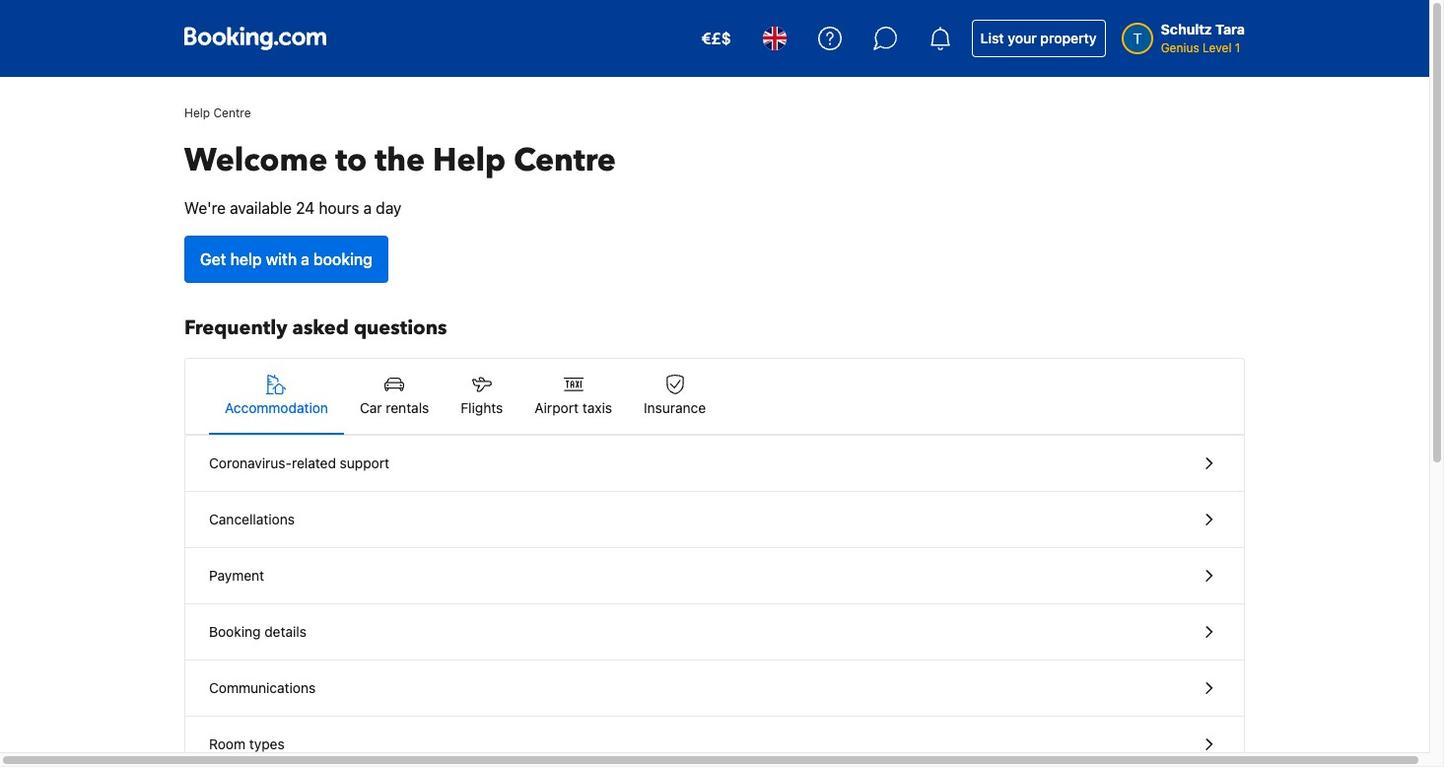 Task type: locate. For each thing, give the bounding box(es) containing it.
questions
[[354, 315, 447, 341]]

communications button
[[185, 661, 1244, 717]]

cancellations button
[[185, 492, 1244, 548]]

a left day
[[363, 199, 372, 217]]

details
[[265, 623, 307, 640]]

car rentals
[[360, 399, 429, 416]]

day
[[376, 199, 402, 217]]

accommodation button
[[209, 359, 344, 434]]

property
[[1041, 30, 1097, 46]]

a
[[363, 199, 372, 217], [301, 250, 310, 268]]

24
[[296, 199, 315, 217]]

0 vertical spatial a
[[363, 199, 372, 217]]

1
[[1235, 40, 1241, 55]]

related
[[292, 455, 336, 471]]

a right with
[[301, 250, 310, 268]]

help up welcome
[[184, 106, 210, 120]]

1 horizontal spatial help
[[433, 139, 506, 182]]

car rentals button
[[344, 359, 445, 434]]

0 horizontal spatial help
[[184, 106, 210, 120]]

room types
[[209, 736, 285, 752]]

tab list containing accommodation
[[185, 359, 1244, 436]]

centre
[[213, 106, 251, 120], [514, 139, 616, 182]]

tab list
[[185, 359, 1244, 436]]

the
[[375, 139, 425, 182]]

flights
[[461, 399, 503, 416]]

available
[[230, 199, 292, 217]]

airport taxis button
[[519, 359, 628, 434]]

communications
[[209, 679, 316, 696]]

room
[[209, 736, 246, 752]]

help
[[184, 106, 210, 120], [433, 139, 506, 182]]

hours
[[319, 199, 359, 217]]

coronavirus-
[[209, 455, 292, 471]]

genius
[[1161, 40, 1200, 55]]

asked
[[292, 315, 349, 341]]

a inside the get help with a booking button
[[301, 250, 310, 268]]

car
[[360, 399, 382, 416]]

welcome
[[184, 139, 328, 182]]

welcome to the help centre
[[184, 139, 616, 182]]

0 horizontal spatial centre
[[213, 106, 251, 120]]

get help with a booking
[[200, 250, 373, 268]]

airport
[[535, 399, 579, 416]]

1 horizontal spatial centre
[[514, 139, 616, 182]]

1 vertical spatial a
[[301, 250, 310, 268]]

list your property
[[981, 30, 1097, 46]]

help right the
[[433, 139, 506, 182]]

payment button
[[185, 548, 1244, 604]]

schultz
[[1161, 21, 1213, 37]]

0 horizontal spatial a
[[301, 250, 310, 268]]

coronavirus-related support
[[209, 455, 390, 471]]

we're available 24 hours a day
[[184, 199, 402, 217]]

support
[[340, 455, 390, 471]]



Task type: vqa. For each thing, say whether or not it's contained in the screenshot.
Free Wifi
no



Task type: describe. For each thing, give the bounding box(es) containing it.
rentals
[[386, 399, 429, 416]]

booking.com online hotel reservations image
[[184, 27, 326, 50]]

insurance
[[644, 399, 706, 416]]

we're
[[184, 199, 226, 217]]

booking details button
[[185, 604, 1244, 661]]

room types button
[[185, 717, 1244, 767]]

0 vertical spatial help
[[184, 106, 210, 120]]

booking
[[314, 250, 373, 268]]

accommodation
[[225, 399, 328, 416]]

1 vertical spatial help
[[433, 139, 506, 182]]

1 horizontal spatial a
[[363, 199, 372, 217]]

get
[[200, 250, 226, 268]]

tara
[[1216, 21, 1245, 37]]

payment
[[209, 567, 264, 584]]

taxis
[[583, 399, 612, 416]]

list
[[981, 30, 1004, 46]]

list your property link
[[972, 20, 1106, 57]]

insurance button
[[628, 359, 722, 434]]

schultz tara genius level 1
[[1161, 21, 1245, 55]]

cancellations
[[209, 511, 295, 528]]

booking details
[[209, 623, 307, 640]]

to
[[335, 139, 367, 182]]

0 vertical spatial centre
[[213, 106, 251, 120]]

get help with a booking button
[[184, 236, 388, 283]]

€£$
[[702, 30, 731, 47]]

€£$ button
[[690, 15, 743, 62]]

coronavirus-related support button
[[185, 436, 1244, 492]]

frequently asked questions
[[184, 315, 447, 341]]

your
[[1008, 30, 1037, 46]]

flights button
[[445, 359, 519, 434]]

airport taxis
[[535, 399, 612, 416]]

types
[[249, 736, 285, 752]]

help centre
[[184, 106, 251, 120]]

level
[[1203, 40, 1232, 55]]

help
[[230, 250, 262, 268]]

with
[[266, 250, 297, 268]]

frequently
[[184, 315, 288, 341]]

1 vertical spatial centre
[[514, 139, 616, 182]]

booking
[[209, 623, 261, 640]]



